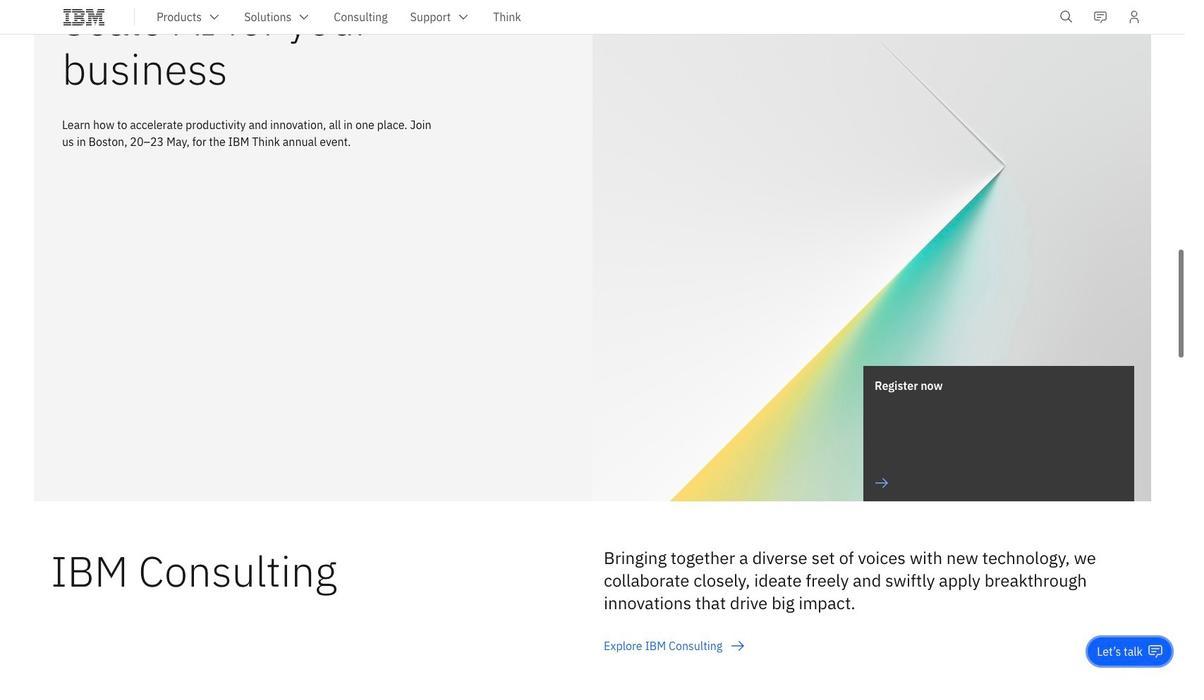 Task type: locate. For each thing, give the bounding box(es) containing it.
let's talk element
[[1097, 644, 1143, 660]]



